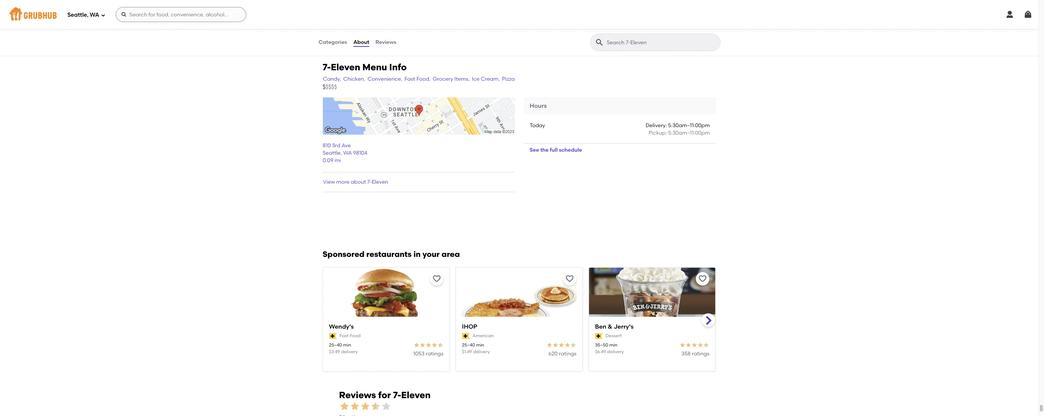 Task type: describe. For each thing, give the bounding box(es) containing it.
ratings for wendy's
[[426, 351, 444, 358]]

1 vertical spatial eleven
[[372, 179, 388, 186]]

in
[[414, 250, 421, 259]]

subscription pass image for ihop
[[462, 334, 470, 340]]

today
[[530, 123, 545, 129]]

chicken, button
[[343, 75, 366, 83]]

2 vertical spatial 7-
[[393, 390, 401, 401]]

full
[[550, 147, 558, 153]]

ben & jerry's logo image
[[589, 268, 716, 331]]

ice
[[472, 76, 480, 82]]

chicken,
[[344, 76, 366, 82]]

subscription pass image for wendy's
[[329, 334, 337, 340]]

0 horizontal spatial svg image
[[101, 13, 105, 17]]

reviews for reviews for 7-eleven
[[339, 390, 376, 401]]

about
[[354, 39, 369, 45]]

save this restaurant image for ihop
[[566, 275, 575, 284]]

ratings for ihop
[[559, 351, 577, 358]]

subscription pass image for ben & jerry's
[[595, 334, 603, 340]]

0.09
[[323, 158, 334, 164]]

0 horizontal spatial 7-
[[323, 62, 331, 73]]

min for ben & jerry's
[[610, 343, 618, 348]]

about
[[351, 179, 366, 186]]

seattle, wa
[[67, 11, 99, 18]]

Search for food, convenience, alcohol... search field
[[116, 7, 246, 22]]

main navigation navigation
[[0, 0, 1039, 29]]

save this restaurant button for ben & jerry's
[[697, 273, 710, 286]]

810
[[323, 143, 331, 149]]

reviews button
[[375, 29, 397, 56]]

$3.49
[[329, 350, 340, 355]]

358
[[682, 351, 691, 358]]

see the full schedule
[[530, 147, 582, 153]]

pizza button
[[502, 75, 515, 83]]

area
[[442, 250, 460, 259]]

ihop link
[[462, 324, 577, 332]]

categories button
[[318, 29, 348, 56]]

35–50
[[595, 343, 609, 348]]

jerry's
[[614, 324, 634, 331]]

wendy's
[[329, 324, 354, 331]]

pickup: 5:30am–11:00pm
[[649, 130, 710, 137]]

7-eleven menu info
[[323, 62, 407, 73]]

magnifying glass icon image
[[595, 38, 604, 47]]

$$$$$
[[323, 84, 337, 90]]

categories
[[319, 39, 347, 45]]

about button
[[353, 29, 370, 56]]

sponsored restaurants in your area
[[323, 250, 460, 259]]

candy,
[[323, 76, 341, 82]]

25–40 min $3.49 delivery
[[329, 343, 358, 355]]

1 horizontal spatial svg image
[[121, 12, 127, 18]]

1 vertical spatial 7-
[[367, 179, 372, 186]]

5:30am–11:00pm for delivery: 5:30am–11:00pm
[[669, 123, 710, 129]]

see
[[530, 147, 539, 153]]

view more about 7-eleven
[[323, 179, 388, 186]]

ben & jerry's
[[595, 324, 634, 331]]

save this restaurant image for ben & jerry's
[[699, 275, 708, 284]]

min for wendy's
[[343, 343, 351, 348]]

$6.49
[[595, 350, 606, 355]]

25–40 min $1.49 delivery
[[462, 343, 490, 355]]

min for ihop
[[476, 343, 484, 348]]

grocery
[[433, 76, 453, 82]]

ice cream, button
[[472, 75, 500, 83]]

620 ratings
[[549, 351, 577, 358]]

358 ratings
[[682, 351, 710, 358]]

candy, chicken, convenience, fast food, grocery items, ice cream, pizza
[[323, 76, 515, 82]]

dessert
[[606, 334, 622, 339]]

for
[[378, 390, 391, 401]]

fast food
[[340, 334, 361, 339]]

35–50 min $6.49 delivery
[[595, 343, 624, 355]]

view
[[323, 179, 335, 186]]

save this restaurant image for wendy's
[[432, 275, 441, 284]]

seattle
[[323, 150, 341, 157]]

1053
[[414, 351, 425, 358]]

mi
[[335, 158, 341, 164]]

wendy's link
[[329, 324, 444, 332]]

candy, button
[[323, 75, 342, 83]]

0 vertical spatial fast
[[405, 76, 415, 82]]



Task type: locate. For each thing, give the bounding box(es) containing it.
reviews left for
[[339, 390, 376, 401]]

reviews
[[376, 39, 397, 45], [339, 390, 376, 401]]

food
[[350, 334, 361, 339]]

25–40 for ihop
[[462, 343, 475, 348]]

&
[[608, 324, 613, 331]]

delivery for ihop
[[473, 350, 490, 355]]

the
[[541, 147, 549, 153]]

5:30am–11:00pm up pickup: 5:30am–11:00pm
[[669, 123, 710, 129]]

items,
[[455, 76, 470, 82]]

ratings for ben & jerry's
[[692, 351, 710, 358]]

0 horizontal spatial 25–40
[[329, 343, 342, 348]]

,
[[341, 150, 342, 157]]

1 ratings from the left
[[426, 351, 444, 358]]

food,
[[417, 76, 431, 82]]

menu
[[363, 62, 387, 73]]

3 save this restaurant image from the left
[[699, 275, 708, 284]]

98104
[[353, 150, 368, 157]]

delivery for ben & jerry's
[[607, 350, 624, 355]]

reviews for 7-eleven
[[339, 390, 431, 401]]

1 horizontal spatial delivery
[[473, 350, 490, 355]]

1 horizontal spatial save this restaurant image
[[566, 275, 575, 284]]

620
[[549, 351, 558, 358]]

1 vertical spatial wa
[[343, 150, 352, 157]]

delivery right $3.49
[[341, 350, 358, 355]]

wa inside 810 3rd ave seattle , wa 98104 0.09 mi
[[343, 150, 352, 157]]

info
[[389, 62, 407, 73]]

3 delivery from the left
[[607, 350, 624, 355]]

your
[[423, 250, 440, 259]]

ratings right 1053
[[426, 351, 444, 358]]

0 horizontal spatial subscription pass image
[[329, 334, 337, 340]]

wa right ,
[[343, 150, 352, 157]]

2 save this restaurant button from the left
[[563, 273, 577, 286]]

eleven up the chicken,
[[331, 62, 360, 73]]

2 save this restaurant image from the left
[[566, 275, 575, 284]]

ratings right 620
[[559, 351, 577, 358]]

3 save this restaurant button from the left
[[697, 273, 710, 286]]

25–40 inside 25–40 min $1.49 delivery
[[462, 343, 475, 348]]

save this restaurant image
[[432, 275, 441, 284], [566, 275, 575, 284], [699, 275, 708, 284]]

reviews right about at the left of the page
[[376, 39, 397, 45]]

1 horizontal spatial eleven
[[372, 179, 388, 186]]

subscription pass image down the ihop
[[462, 334, 470, 340]]

2 horizontal spatial save this restaurant image
[[699, 275, 708, 284]]

delivery for wendy's
[[341, 350, 358, 355]]

delivery: 5:30am–11:00pm
[[646, 123, 710, 129]]

2 ratings from the left
[[559, 351, 577, 358]]

7-
[[323, 62, 331, 73], [367, 179, 372, 186], [393, 390, 401, 401]]

2 horizontal spatial eleven
[[401, 390, 431, 401]]

1 subscription pass image from the left
[[329, 334, 337, 340]]

$
[[323, 84, 326, 90]]

subscription pass image
[[329, 334, 337, 340], [462, 334, 470, 340], [595, 334, 603, 340]]

grocery items, button
[[433, 75, 470, 83]]

wa
[[90, 11, 99, 18], [343, 150, 352, 157]]

ihop
[[462, 324, 478, 331]]

fast left food, on the top of page
[[405, 76, 415, 82]]

2 horizontal spatial svg image
[[1024, 10, 1033, 19]]

3 min from the left
[[610, 343, 618, 348]]

ave
[[342, 143, 351, 149]]

25–40 up $3.49
[[329, 343, 342, 348]]

delivery
[[341, 350, 358, 355], [473, 350, 490, 355], [607, 350, 624, 355]]

7- up candy,
[[323, 62, 331, 73]]

fast food, button
[[404, 75, 431, 83]]

0 horizontal spatial eleven
[[331, 62, 360, 73]]

2 horizontal spatial 7-
[[393, 390, 401, 401]]

ratings right 358
[[692, 351, 710, 358]]

1 save this restaurant image from the left
[[432, 275, 441, 284]]

see the full schedule button
[[524, 144, 588, 157]]

1 vertical spatial reviews
[[339, 390, 376, 401]]

ratings
[[426, 351, 444, 358], [559, 351, 577, 358], [692, 351, 710, 358]]

sponsored
[[323, 250, 365, 259]]

eleven right 'about'
[[372, 179, 388, 186]]

min down american
[[476, 343, 484, 348]]

7- right 'about'
[[367, 179, 372, 186]]

3 ratings from the left
[[692, 351, 710, 358]]

save this restaurant button for ihop
[[563, 273, 577, 286]]

1 horizontal spatial 7-
[[367, 179, 372, 186]]

1 horizontal spatial min
[[476, 343, 484, 348]]

convenience,
[[368, 76, 403, 82]]

1 25–40 from the left
[[329, 343, 342, 348]]

2 horizontal spatial save this restaurant button
[[697, 273, 710, 286]]

25–40
[[329, 343, 342, 348], [462, 343, 475, 348]]

2 horizontal spatial delivery
[[607, 350, 624, 355]]

5:30am–11:00pm for pickup: 5:30am–11:00pm
[[669, 130, 710, 137]]

2 delivery from the left
[[473, 350, 490, 355]]

ben & jerry's link
[[595, 324, 710, 332]]

1 horizontal spatial save this restaurant button
[[563, 273, 577, 286]]

3 subscription pass image from the left
[[595, 334, 603, 340]]

0 horizontal spatial fast
[[340, 334, 349, 339]]

0 horizontal spatial save this restaurant image
[[432, 275, 441, 284]]

min down dessert
[[610, 343, 618, 348]]

1 vertical spatial 5:30am–11:00pm
[[669, 130, 710, 137]]

american
[[473, 334, 494, 339]]

0 horizontal spatial wa
[[90, 11, 99, 18]]

1 horizontal spatial fast
[[405, 76, 415, 82]]

save this restaurant button
[[430, 273, 444, 286], [563, 273, 577, 286], [697, 273, 710, 286]]

3rd
[[332, 143, 341, 149]]

min
[[343, 343, 351, 348], [476, 343, 484, 348], [610, 343, 618, 348]]

0 vertical spatial 7-
[[323, 62, 331, 73]]

pickup:
[[649, 130, 667, 137]]

delivery right $6.49
[[607, 350, 624, 355]]

more
[[336, 179, 350, 186]]

5:30am–11:00pm
[[669, 123, 710, 129], [669, 130, 710, 137]]

pizza
[[502, 76, 515, 82]]

25–40 inside 25–40 min $3.49 delivery
[[329, 343, 342, 348]]

seattle,
[[67, 11, 88, 18]]

1 horizontal spatial subscription pass image
[[462, 334, 470, 340]]

2 25–40 from the left
[[462, 343, 475, 348]]

schedule
[[559, 147, 582, 153]]

0 horizontal spatial save this restaurant button
[[430, 273, 444, 286]]

fast down wendy's
[[340, 334, 349, 339]]

fast
[[405, 76, 415, 82], [340, 334, 349, 339]]

0 vertical spatial wa
[[90, 11, 99, 18]]

2 horizontal spatial min
[[610, 343, 618, 348]]

1 horizontal spatial ratings
[[559, 351, 577, 358]]

min inside 25–40 min $1.49 delivery
[[476, 343, 484, 348]]

Search 7-Eleven search field
[[606, 39, 718, 46]]

1 5:30am–11:00pm from the top
[[669, 123, 710, 129]]

convenience, button
[[367, 75, 403, 83]]

min inside 25–40 min $3.49 delivery
[[343, 343, 351, 348]]

1 min from the left
[[343, 343, 351, 348]]

2 horizontal spatial ratings
[[692, 351, 710, 358]]

0 horizontal spatial min
[[343, 343, 351, 348]]

save this restaurant button for wendy's
[[430, 273, 444, 286]]

1 horizontal spatial wa
[[343, 150, 352, 157]]

0 vertical spatial eleven
[[331, 62, 360, 73]]

cream,
[[481, 76, 500, 82]]

delivery inside 35–50 min $6.49 delivery
[[607, 350, 624, 355]]

eleven
[[331, 62, 360, 73], [372, 179, 388, 186], [401, 390, 431, 401]]

ihop logo image
[[456, 268, 583, 331]]

25–40 for wendy's
[[329, 343, 342, 348]]

2 min from the left
[[476, 343, 484, 348]]

2 5:30am–11:00pm from the top
[[669, 130, 710, 137]]

ben
[[595, 324, 607, 331]]

0 vertical spatial 5:30am–11:00pm
[[669, 123, 710, 129]]

7- right for
[[393, 390, 401, 401]]

2 subscription pass image from the left
[[462, 334, 470, 340]]

delivery inside 25–40 min $1.49 delivery
[[473, 350, 490, 355]]

1 horizontal spatial 25–40
[[462, 343, 475, 348]]

1053 ratings
[[414, 351, 444, 358]]

5:30am–11:00pm down delivery: 5:30am–11:00pm
[[669, 130, 710, 137]]

svg image
[[1024, 10, 1033, 19], [121, 12, 127, 18], [101, 13, 105, 17]]

reviews for reviews
[[376, 39, 397, 45]]

hours
[[530, 102, 547, 109]]

0 vertical spatial reviews
[[376, 39, 397, 45]]

1 delivery from the left
[[341, 350, 358, 355]]

subscription pass image down wendy's
[[329, 334, 337, 340]]

eleven right for
[[401, 390, 431, 401]]

1 vertical spatial fast
[[340, 334, 349, 339]]

810 3rd ave seattle , wa 98104 0.09 mi
[[323, 143, 368, 164]]

wa inside 'main navigation' navigation
[[90, 11, 99, 18]]

$1.49
[[462, 350, 472, 355]]

1 save this restaurant button from the left
[[430, 273, 444, 286]]

delivery right $1.49 at left
[[473, 350, 490, 355]]

delivery:
[[646, 123, 667, 129]]

wa right seattle,
[[90, 11, 99, 18]]

25–40 up $1.49 at left
[[462, 343, 475, 348]]

reviews inside "button"
[[376, 39, 397, 45]]

0 horizontal spatial delivery
[[341, 350, 358, 355]]

wendy's logo image
[[323, 268, 450, 331]]

min down fast food
[[343, 343, 351, 348]]

0 horizontal spatial ratings
[[426, 351, 444, 358]]

2 horizontal spatial subscription pass image
[[595, 334, 603, 340]]

restaurants
[[367, 250, 412, 259]]

delivery inside 25–40 min $3.49 delivery
[[341, 350, 358, 355]]

svg image
[[1006, 10, 1015, 19]]

2 vertical spatial eleven
[[401, 390, 431, 401]]

min inside 35–50 min $6.49 delivery
[[610, 343, 618, 348]]

star icon image
[[414, 343, 420, 349], [420, 343, 426, 349], [426, 343, 432, 349], [432, 343, 438, 349], [438, 343, 444, 349], [438, 343, 444, 349], [547, 343, 553, 349], [553, 343, 559, 349], [559, 343, 565, 349], [565, 343, 571, 349], [571, 343, 577, 349], [571, 343, 577, 349], [680, 343, 686, 349], [686, 343, 692, 349], [692, 343, 698, 349], [698, 343, 704, 349], [704, 343, 710, 349], [704, 343, 710, 349], [339, 402, 350, 412], [350, 402, 360, 412], [360, 402, 371, 412], [371, 402, 381, 412], [371, 402, 381, 412], [381, 402, 391, 412]]

subscription pass image down ben
[[595, 334, 603, 340]]



Task type: vqa. For each thing, say whether or not it's contained in the screenshot.
Save this restaurant image related to IHOP
yes



